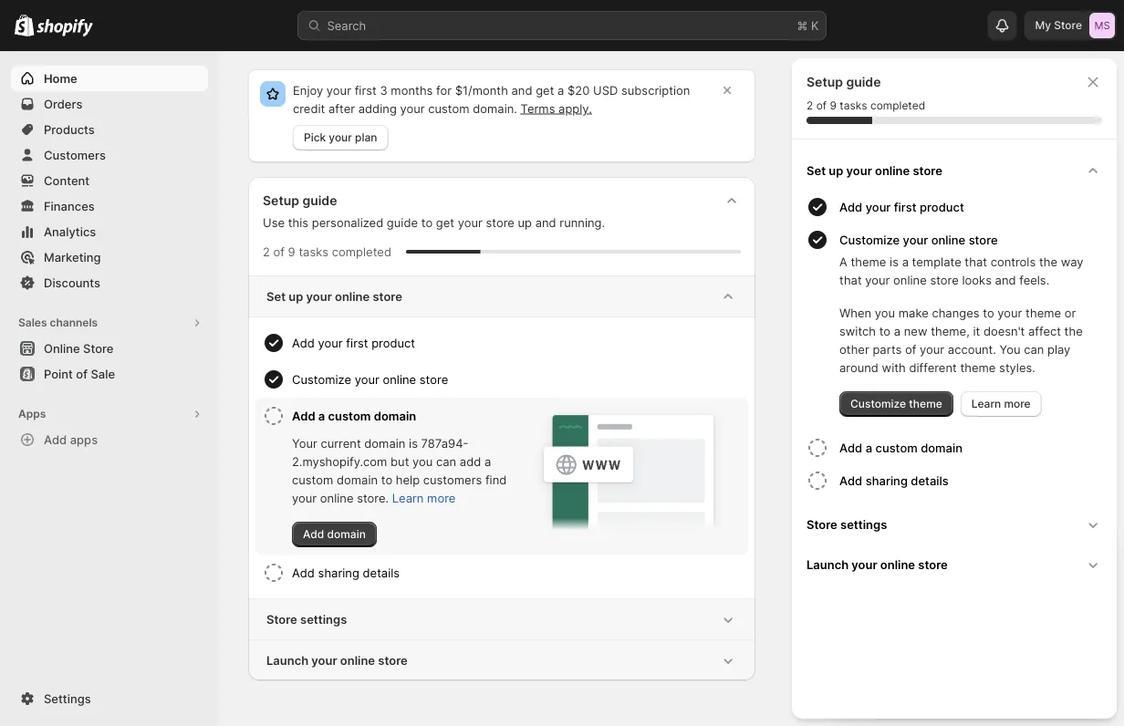 Task type: vqa. For each thing, say whether or not it's contained in the screenshot.
There are no credits on your account right now's There
no



Task type: locate. For each thing, give the bounding box(es) containing it.
set inside button
[[807, 163, 826, 178]]

1 vertical spatial add sharing details
[[292, 566, 400, 580]]

1 horizontal spatial can
[[1025, 342, 1045, 357]]

that down a
[[840, 273, 862, 287]]

0 horizontal spatial get
[[436, 215, 455, 230]]

1 vertical spatial more
[[427, 491, 456, 505]]

setup guide up the this
[[263, 193, 337, 209]]

setup guide for set up your online store button
[[807, 74, 882, 90]]

to right 'personalized'
[[422, 215, 433, 230]]

1 vertical spatial first
[[895, 200, 917, 214]]

products link
[[11, 117, 208, 142]]

online inside your current domain is 787a94- 2.myshopify.com but you can add a custom domain to help customers find your online store.
[[320, 491, 354, 505]]

k
[[812, 18, 819, 32]]

0 horizontal spatial is
[[409, 436, 418, 451]]

analytics
[[44, 225, 96, 239]]

new
[[905, 324, 928, 338]]

analytics link
[[11, 219, 208, 245]]

store inside a theme is a template that controls the way that your online store looks and feels.
[[931, 273, 959, 287]]

customize up current
[[292, 373, 352, 387]]

theme,
[[931, 324, 970, 338]]

custom up current
[[328, 409, 371, 423]]

0 vertical spatial set
[[807, 163, 826, 178]]

customize your online store for customize your online store dropdown button
[[292, 373, 448, 387]]

content link
[[11, 168, 208, 194]]

customize inside customize theme link
[[851, 398, 907, 411]]

launch your online store for launch your online store dropdown button
[[267, 654, 408, 668]]

a inside dropdown button
[[318, 409, 325, 423]]

0 horizontal spatial 9
[[288, 245, 296, 259]]

setup guide down k
[[807, 74, 882, 90]]

1 horizontal spatial setup guide
[[807, 74, 882, 90]]

settings down add domain link
[[300, 613, 347, 627]]

store
[[913, 163, 943, 178], [486, 215, 515, 230], [969, 233, 998, 247], [931, 273, 959, 287], [373, 289, 403, 304], [420, 373, 448, 387], [919, 558, 948, 572], [378, 654, 408, 668]]

domain
[[374, 409, 417, 423], [365, 436, 406, 451], [921, 441, 963, 455], [337, 473, 378, 487], [327, 528, 366, 541]]

0 horizontal spatial tasks
[[299, 245, 329, 259]]

a left the "$20"
[[558, 83, 565, 97]]

0 horizontal spatial and
[[512, 83, 533, 97]]

and down controls
[[996, 273, 1017, 287]]

1 vertical spatial you
[[413, 455, 433, 469]]

a up current
[[318, 409, 325, 423]]

1 horizontal spatial the
[[1065, 324, 1083, 338]]

add your first product for add your first product button
[[840, 200, 965, 214]]

more inside add a custom domain element
[[427, 491, 456, 505]]

set up your online store inside dropdown button
[[267, 289, 403, 304]]

learn more link down styles.
[[961, 392, 1042, 417]]

0 horizontal spatial your
[[292, 436, 318, 451]]

add sharing details inside dropdown button
[[292, 566, 400, 580]]

1 horizontal spatial set
[[807, 163, 826, 178]]

up inside button
[[829, 163, 844, 178]]

0 horizontal spatial you
[[413, 455, 433, 469]]

find
[[486, 473, 507, 487]]

first for set up your online store dropdown button
[[346, 336, 368, 350]]

adding
[[359, 101, 397, 115]]

customers
[[423, 473, 482, 487]]

0 vertical spatial customize
[[840, 233, 900, 247]]

different
[[910, 361, 958, 375]]

your for your current domain is 787a94- 2.myshopify.com but you can add a custom domain to help customers find your online store.
[[292, 436, 318, 451]]

0 vertical spatial setup guide
[[807, 74, 882, 90]]

1 vertical spatial launch your online store
[[267, 654, 408, 668]]

sharing down add domain link
[[318, 566, 360, 580]]

0 vertical spatial learn more link
[[961, 392, 1042, 417]]

0 horizontal spatial 2 of 9 tasks completed
[[263, 245, 392, 259]]

custom down for
[[428, 101, 470, 115]]

add sharing details inside button
[[840, 474, 949, 488]]

first down set up your online store button
[[895, 200, 917, 214]]

can inside your current domain is 787a94- 2.myshopify.com but you can add a custom domain to help customers find your online store.
[[436, 455, 457, 469]]

customize for customize your online store dropdown button
[[292, 373, 352, 387]]

0 horizontal spatial add sharing details
[[292, 566, 400, 580]]

more down customers
[[427, 491, 456, 505]]

can down affect on the top right
[[1025, 342, 1045, 357]]

1 horizontal spatial get
[[536, 83, 555, 97]]

0 horizontal spatial set
[[267, 289, 286, 304]]

learn more down styles.
[[972, 398, 1031, 411]]

first
[[355, 83, 377, 97], [895, 200, 917, 214], [346, 336, 368, 350]]

and left running.
[[536, 215, 557, 230]]

0 horizontal spatial guide
[[303, 193, 337, 209]]

1 horizontal spatial is
[[890, 255, 899, 269]]

customize your online store inside dropdown button
[[292, 373, 448, 387]]

1 horizontal spatial guide
[[387, 215, 418, 230]]

setup guide dialog
[[792, 58, 1118, 719]]

can
[[1025, 342, 1045, 357], [436, 455, 457, 469]]

store inside dropdown button
[[267, 613, 297, 627]]

0 vertical spatial add sharing details
[[840, 474, 949, 488]]

add sharing details button
[[292, 555, 741, 592]]

custom inside button
[[876, 441, 918, 455]]

1 vertical spatial that
[[840, 273, 862, 287]]

tasks inside setup guide dialog
[[840, 99, 868, 112]]

store settings down mark add sharing details as done image
[[267, 613, 347, 627]]

add a custom domain inside add a custom domain dropdown button
[[292, 409, 417, 423]]

1 horizontal spatial set up your online store
[[807, 163, 943, 178]]

0 horizontal spatial settings
[[300, 613, 347, 627]]

first up add a custom domain dropdown button on the left bottom of page
[[346, 336, 368, 350]]

add your first product button
[[292, 325, 741, 362]]

your left current
[[292, 436, 318, 451]]

0 horizontal spatial sharing
[[318, 566, 360, 580]]

1 horizontal spatial your
[[855, 553, 894, 575]]

add sharing details
[[840, 474, 949, 488], [292, 566, 400, 580]]

launch down mark add sharing details as done icon
[[807, 558, 849, 572]]

set
[[807, 163, 826, 178], [267, 289, 286, 304]]

2 horizontal spatial and
[[996, 273, 1017, 287]]

customize
[[840, 233, 900, 247], [292, 373, 352, 387], [851, 398, 907, 411]]

0 vertical spatial launch your online store
[[807, 558, 948, 572]]

0 vertical spatial add your first product
[[840, 200, 965, 214]]

1 vertical spatial the
[[1065, 324, 1083, 338]]

mark add sharing details as done image
[[263, 562, 285, 584]]

3
[[380, 83, 388, 97]]

setup guide inside dialog
[[807, 74, 882, 90]]

other
[[840, 342, 870, 357]]

customize inside customize your online store button
[[840, 233, 900, 247]]

customize your online store button
[[840, 224, 1110, 253]]

store inside setup guide dialog
[[807, 518, 838, 532]]

0 horizontal spatial learn more
[[392, 491, 456, 505]]

sharing right mark add sharing details as done icon
[[866, 474, 908, 488]]

1 vertical spatial can
[[436, 455, 457, 469]]

product down set up your online store button
[[920, 200, 965, 214]]

to up parts
[[880, 324, 891, 338]]

the up feels.
[[1040, 255, 1058, 269]]

a right add
[[485, 455, 491, 469]]

add your first product button
[[840, 191, 1110, 224]]

add for add domain link
[[303, 528, 324, 541]]

0 vertical spatial launch
[[807, 558, 849, 572]]

0 vertical spatial completed
[[871, 99, 926, 112]]

product inside dropdown button
[[372, 336, 415, 350]]

your
[[327, 83, 351, 97], [400, 101, 425, 115], [329, 131, 352, 144], [847, 163, 873, 178], [866, 200, 891, 214], [458, 215, 483, 230], [904, 233, 929, 247], [866, 273, 891, 287], [306, 289, 332, 304], [998, 306, 1023, 320], [318, 336, 343, 350], [920, 342, 945, 357], [355, 373, 380, 387], [292, 491, 317, 505], [852, 558, 878, 572], [312, 654, 337, 668]]

that
[[965, 255, 988, 269], [840, 273, 862, 287]]

sharing inside dropdown button
[[318, 566, 360, 580]]

customize your online store up template
[[840, 233, 998, 247]]

launch your online store
[[807, 558, 948, 572], [267, 654, 408, 668]]

add a custom domain button
[[840, 432, 1110, 465]]

setup guide
[[807, 74, 882, 90], [263, 193, 337, 209]]

sharing inside button
[[866, 474, 908, 488]]

a inside enjoy your first 3 months for $1/month and get a $20 usd subscription credit after adding your custom domain.
[[558, 83, 565, 97]]

0 horizontal spatial completed
[[332, 245, 392, 259]]

a left new
[[895, 324, 901, 338]]

customize theme link
[[840, 392, 954, 417]]

custom
[[428, 101, 470, 115], [328, 409, 371, 423], [876, 441, 918, 455], [292, 473, 334, 487]]

the
[[1040, 255, 1058, 269], [1065, 324, 1083, 338]]

1 vertical spatial customize your online store
[[292, 373, 448, 387]]

point of sale button
[[0, 362, 219, 387]]

customize up a
[[840, 233, 900, 247]]

a left template
[[903, 255, 909, 269]]

1 vertical spatial is
[[409, 436, 418, 451]]

1 horizontal spatial learn more
[[972, 398, 1031, 411]]

2 down ⌘ k
[[807, 99, 814, 112]]

my store image
[[1090, 13, 1116, 38]]

1 vertical spatial store settings
[[267, 613, 347, 627]]

learn down help
[[392, 491, 424, 505]]

customize your online store inside button
[[840, 233, 998, 247]]

1 vertical spatial set
[[267, 289, 286, 304]]

add for add your first product button
[[840, 200, 863, 214]]

to left help
[[381, 473, 393, 487]]

1 horizontal spatial details
[[912, 474, 949, 488]]

customize inside customize your online store dropdown button
[[292, 373, 352, 387]]

pick your plan link
[[293, 125, 388, 151]]

you inside the when you make changes to your theme or switch to a new theme, it doesn't affect the other parts of your account. you can play around with different theme styles.
[[875, 306, 896, 320]]

learn more link down help
[[392, 491, 456, 505]]

guide
[[847, 74, 882, 90], [303, 193, 337, 209], [387, 215, 418, 230]]

settings inside button
[[841, 518, 888, 532]]

customize for customize your online store button
[[840, 233, 900, 247]]

store settings inside button
[[807, 518, 888, 532]]

first inside button
[[895, 200, 917, 214]]

add your first product inside dropdown button
[[292, 336, 415, 350]]

launch inside button
[[807, 558, 849, 572]]

you left make
[[875, 306, 896, 320]]

1 horizontal spatial that
[[965, 255, 988, 269]]

home link
[[11, 66, 208, 91]]

more down styles.
[[1005, 398, 1031, 411]]

and inside a theme is a template that controls the way that your online store looks and feels.
[[996, 273, 1017, 287]]

customize your online store up add a custom domain dropdown button on the left bottom of page
[[292, 373, 448, 387]]

1 vertical spatial settings
[[300, 613, 347, 627]]

details up store settings button
[[912, 474, 949, 488]]

your left trial
[[855, 553, 894, 575]]

1 horizontal spatial up
[[518, 215, 532, 230]]

store settings down mark add sharing details as done icon
[[807, 518, 888, 532]]

0 vertical spatial up
[[829, 163, 844, 178]]

online store
[[44, 341, 114, 356]]

1 vertical spatial guide
[[303, 193, 337, 209]]

0 horizontal spatial store settings
[[267, 613, 347, 627]]

1 vertical spatial tasks
[[299, 245, 329, 259]]

0 vertical spatial can
[[1025, 342, 1045, 357]]

1 horizontal spatial store settings
[[807, 518, 888, 532]]

your inside dropdown button
[[855, 553, 894, 575]]

0 vertical spatial customize your online store
[[840, 233, 998, 247]]

product up add a custom domain dropdown button on the left bottom of page
[[372, 336, 415, 350]]

launch for launch your online store button
[[807, 558, 849, 572]]

0 vertical spatial that
[[965, 255, 988, 269]]

theme right a
[[851, 255, 887, 269]]

mark add sharing details as done image
[[807, 470, 829, 492]]

details inside dropdown button
[[363, 566, 400, 580]]

setup inside dialog
[[807, 74, 844, 90]]

completed down 'personalized'
[[332, 245, 392, 259]]

1 horizontal spatial 2
[[807, 99, 814, 112]]

1 horizontal spatial add your first product
[[840, 200, 965, 214]]

set up your online store for add your first product button
[[807, 163, 943, 178]]

1 horizontal spatial 9
[[830, 99, 837, 112]]

0 vertical spatial learn more
[[972, 398, 1031, 411]]

launch down mark add sharing details as done image
[[267, 654, 309, 668]]

2 vertical spatial up
[[289, 289, 303, 304]]

add sharing details down add domain link
[[292, 566, 400, 580]]

0 vertical spatial you
[[875, 306, 896, 320]]

add your first product inside button
[[840, 200, 965, 214]]

set inside dropdown button
[[267, 289, 286, 304]]

$20
[[568, 83, 590, 97]]

details for add sharing details button
[[912, 474, 949, 488]]

first inside dropdown button
[[346, 336, 368, 350]]

and up 'terms'
[[512, 83, 533, 97]]

store.
[[357, 491, 389, 505]]

add a custom domain inside add a custom domain button
[[840, 441, 963, 455]]

that up the "looks" at the top
[[965, 255, 988, 269]]

2 vertical spatial and
[[996, 273, 1017, 287]]

setup down k
[[807, 74, 844, 90]]

custom down 2.myshopify.com
[[292, 473, 334, 487]]

2 vertical spatial first
[[346, 336, 368, 350]]

launch your online store for launch your online store button
[[807, 558, 948, 572]]

0 horizontal spatial customize your online store
[[292, 373, 448, 387]]

details inside button
[[912, 474, 949, 488]]

template
[[913, 255, 962, 269]]

a down customize theme link
[[866, 441, 873, 455]]

apps button
[[11, 402, 208, 427]]

is up but
[[409, 436, 418, 451]]

my
[[1036, 19, 1052, 32]]

add your first product
[[840, 200, 965, 214], [292, 336, 415, 350]]

1 vertical spatial get
[[436, 215, 455, 230]]

marketing
[[44, 250, 101, 264]]

details down add domain link
[[363, 566, 400, 580]]

1 horizontal spatial tasks
[[840, 99, 868, 112]]

0 horizontal spatial add a custom domain
[[292, 409, 417, 423]]

custom down customize theme link
[[876, 441, 918, 455]]

learn more inside customize your online store element
[[972, 398, 1031, 411]]

pick your plan
[[304, 131, 377, 144]]

set for set up your online store button
[[807, 163, 826, 178]]

set up your online store inside button
[[807, 163, 943, 178]]

store up sale
[[83, 341, 114, 356]]

0 horizontal spatial up
[[289, 289, 303, 304]]

0 vertical spatial first
[[355, 83, 377, 97]]

setup for set up your online store dropdown button
[[263, 193, 299, 209]]

add a custom domain for add a custom domain dropdown button on the left bottom of page
[[292, 409, 417, 423]]

custom inside your current domain is 787a94- 2.myshopify.com but you can add a custom domain to help customers find your online store.
[[292, 473, 334, 487]]

add a custom domain down customize theme link
[[840, 441, 963, 455]]

online
[[876, 163, 910, 178], [932, 233, 966, 247], [894, 273, 927, 287], [335, 289, 370, 304], [383, 373, 416, 387], [320, 491, 354, 505], [881, 558, 916, 572], [340, 654, 375, 668]]

1 horizontal spatial launch
[[807, 558, 849, 572]]

settings inside dropdown button
[[300, 613, 347, 627]]

0 horizontal spatial add your first product
[[292, 336, 415, 350]]

add your first product up add a custom domain dropdown button on the left bottom of page
[[292, 336, 415, 350]]

1 horizontal spatial add sharing details
[[840, 474, 949, 488]]

product inside button
[[920, 200, 965, 214]]

point of sale
[[44, 367, 115, 381]]

customize your online store for customize your online store button
[[840, 233, 998, 247]]

launch
[[807, 558, 849, 572], [267, 654, 309, 668]]

launch your online store inside button
[[807, 558, 948, 572]]

store down mark add sharing details as done icon
[[807, 518, 838, 532]]

0 horizontal spatial set up your online store
[[267, 289, 403, 304]]

0 vertical spatial get
[[536, 83, 555, 97]]

1 vertical spatial 2
[[263, 245, 270, 259]]

of left sale
[[76, 367, 88, 381]]

0 horizontal spatial more
[[427, 491, 456, 505]]

2 down use
[[263, 245, 270, 259]]

of down new
[[906, 342, 917, 357]]

⌘ k
[[798, 18, 819, 32]]

launch your online store inside dropdown button
[[267, 654, 408, 668]]

theme down different
[[910, 398, 943, 411]]

but
[[391, 455, 409, 469]]

current
[[321, 436, 361, 451]]

completed up set up your online store button
[[871, 99, 926, 112]]

terms apply. link
[[521, 101, 592, 115]]

details
[[912, 474, 949, 488], [363, 566, 400, 580]]

1 vertical spatial details
[[363, 566, 400, 580]]

0 vertical spatial set up your online store
[[807, 163, 943, 178]]

controls
[[991, 255, 1036, 269]]

guide inside setup guide dialog
[[847, 74, 882, 90]]

learn more
[[972, 398, 1031, 411], [392, 491, 456, 505]]

is left template
[[890, 255, 899, 269]]

store settings inside dropdown button
[[267, 613, 347, 627]]

add sharing details up store settings button
[[840, 474, 949, 488]]

learn more link
[[961, 392, 1042, 417], [392, 491, 456, 505]]

9 inside setup guide dialog
[[830, 99, 837, 112]]

to inside your current domain is 787a94- 2.myshopify.com but you can add a custom domain to help customers find your online store.
[[381, 473, 393, 487]]

after
[[329, 101, 355, 115]]

launch inside dropdown button
[[267, 654, 309, 668]]

guide for set up your online store dropdown button
[[303, 193, 337, 209]]

learn up add a custom domain button
[[972, 398, 1002, 411]]

0 vertical spatial product
[[920, 200, 965, 214]]

787a94-
[[421, 436, 469, 451]]

customize your online store element
[[803, 253, 1110, 417]]

orders link
[[11, 91, 208, 117]]

first left 3
[[355, 83, 377, 97]]

up
[[829, 163, 844, 178], [518, 215, 532, 230], [289, 289, 303, 304]]

2 vertical spatial customize
[[851, 398, 907, 411]]

add a custom domain up current
[[292, 409, 417, 423]]

1 vertical spatial product
[[372, 336, 415, 350]]

up for add your first product dropdown button in the top of the page
[[289, 289, 303, 304]]

setup up use
[[263, 193, 299, 209]]

0 vertical spatial 2
[[807, 99, 814, 112]]

product
[[920, 200, 965, 214], [372, 336, 415, 350]]

add for add your first product dropdown button in the top of the page
[[292, 336, 315, 350]]

shopify image
[[15, 14, 34, 36]]

the inside the when you make changes to your theme or switch to a new theme, it doesn't affect the other parts of your account. you can play around with different theme styles.
[[1065, 324, 1083, 338]]

the down or
[[1065, 324, 1083, 338]]

settings
[[841, 518, 888, 532], [300, 613, 347, 627]]

store settings button
[[248, 600, 756, 640]]

you right but
[[413, 455, 433, 469]]

1 vertical spatial launch
[[267, 654, 309, 668]]

2 horizontal spatial up
[[829, 163, 844, 178]]

more
[[1005, 398, 1031, 411], [427, 491, 456, 505]]

0 vertical spatial 2 of 9 tasks completed
[[807, 99, 926, 112]]

customize for customize theme link
[[851, 398, 907, 411]]

store settings for store settings dropdown button
[[267, 613, 347, 627]]

0 vertical spatial more
[[1005, 398, 1031, 411]]

add sharing details for add sharing details button
[[840, 474, 949, 488]]

your inside your current domain is 787a94- 2.myshopify.com but you can add a custom domain to help customers find your online store.
[[292, 436, 318, 451]]

launch for launch your online store dropdown button
[[267, 654, 309, 668]]

point
[[44, 367, 73, 381]]

set for set up your online store dropdown button
[[267, 289, 286, 304]]

store
[[1055, 19, 1083, 32], [83, 341, 114, 356], [807, 518, 838, 532], [267, 613, 297, 627]]

can down 787a94-
[[436, 455, 457, 469]]

the inside a theme is a template that controls the way that your online store looks and feels.
[[1040, 255, 1058, 269]]

1 horizontal spatial learn more link
[[961, 392, 1042, 417]]

settings
[[44, 692, 91, 706]]

you
[[1000, 342, 1021, 357]]

learn more down help
[[392, 491, 456, 505]]

when you make changes to your theme or switch to a new theme, it doesn't affect the other parts of your account. you can play around with different theme styles.
[[840, 306, 1083, 375]]

completed
[[871, 99, 926, 112], [332, 245, 392, 259]]

product for add your first product button
[[920, 200, 965, 214]]

play
[[1048, 342, 1071, 357]]

add for add a custom domain dropdown button on the left bottom of page
[[292, 409, 316, 423]]

sharing for add sharing details dropdown button
[[318, 566, 360, 580]]

use
[[263, 215, 285, 230]]

store down mark add sharing details as done image
[[267, 613, 297, 627]]

settings up your trial just started
[[841, 518, 888, 532]]

1 vertical spatial setup
[[263, 193, 299, 209]]

customize down with at the right of page
[[851, 398, 907, 411]]

up inside dropdown button
[[289, 289, 303, 304]]

of inside the when you make changes to your theme or switch to a new theme, it doesn't affect the other parts of your account. you can play around with different theme styles.
[[906, 342, 917, 357]]

0 vertical spatial is
[[890, 255, 899, 269]]

0 vertical spatial details
[[912, 474, 949, 488]]

1 horizontal spatial add a custom domain
[[840, 441, 963, 455]]

add your first product down set up your online store button
[[840, 200, 965, 214]]

is inside your current domain is 787a94- 2.myshopify.com but you can add a custom domain to help customers find your online store.
[[409, 436, 418, 451]]

1 vertical spatial learn
[[392, 491, 424, 505]]

store settings for store settings button
[[807, 518, 888, 532]]

1 horizontal spatial settings
[[841, 518, 888, 532]]

0 vertical spatial and
[[512, 83, 533, 97]]



Task type: describe. For each thing, give the bounding box(es) containing it.
learn inside customize your online store element
[[972, 398, 1002, 411]]

add for add a custom domain button
[[840, 441, 863, 455]]

set up your online store for add your first product dropdown button in the top of the page
[[267, 289, 403, 304]]

credit
[[293, 101, 325, 115]]

product for add your first product dropdown button in the top of the page
[[372, 336, 415, 350]]

you inside your current domain is 787a94- 2.myshopify.com but you can add a custom domain to help customers find your online store.
[[413, 455, 433, 469]]

setup guide for set up your online store dropdown button
[[263, 193, 337, 209]]

2.myshopify.com
[[292, 455, 387, 469]]

of down k
[[817, 99, 827, 112]]

your for your trial just started
[[855, 553, 894, 575]]

customize your online store button
[[292, 362, 741, 398]]

guide for set up your online store button
[[847, 74, 882, 90]]

it
[[974, 324, 981, 338]]

apps
[[18, 408, 46, 421]]

months
[[391, 83, 433, 97]]

add
[[460, 455, 481, 469]]

add for add sharing details button
[[840, 474, 863, 488]]

theme down account.
[[961, 361, 996, 375]]

a
[[840, 255, 848, 269]]

custom inside dropdown button
[[328, 409, 371, 423]]

add domain link
[[292, 522, 377, 548]]

of inside button
[[76, 367, 88, 381]]

when
[[840, 306, 872, 320]]

doesn't
[[984, 324, 1026, 338]]

around
[[840, 361, 879, 375]]

store inside 'link'
[[83, 341, 114, 356]]

$1/month
[[455, 83, 508, 97]]

switch
[[840, 324, 877, 338]]

0 horizontal spatial 2
[[263, 245, 270, 259]]

help
[[396, 473, 420, 487]]

mark add a custom domain as done image
[[807, 437, 829, 459]]

sales
[[18, 316, 47, 330]]

search
[[327, 18, 366, 32]]

details for add sharing details dropdown button
[[363, 566, 400, 580]]

customers link
[[11, 142, 208, 168]]

theme inside a theme is a template that controls the way that your online store looks and feels.
[[851, 255, 887, 269]]

up for add your first product button
[[829, 163, 844, 178]]

a theme is a template that controls the way that your online store looks and feels.
[[840, 255, 1084, 287]]

apps
[[70, 433, 98, 447]]

add apps button
[[11, 427, 208, 453]]

domain inside dropdown button
[[374, 409, 417, 423]]

add a custom domain element
[[292, 435, 508, 548]]

online inside a theme is a template that controls the way that your online store looks and feels.
[[894, 273, 927, 287]]

2 inside setup guide dialog
[[807, 99, 814, 112]]

a inside the when you make changes to your theme or switch to a new theme, it doesn't affect the other parts of your account. you can play around with different theme styles.
[[895, 324, 901, 338]]

first inside enjoy your first 3 months for $1/month and get a $20 usd subscription credit after adding your custom domain.
[[355, 83, 377, 97]]

completed inside setup guide dialog
[[871, 99, 926, 112]]

launch your online store button
[[248, 641, 756, 681]]

online store link
[[11, 336, 208, 362]]

store right my
[[1055, 19, 1083, 32]]

pick
[[304, 131, 326, 144]]

looks
[[963, 273, 992, 287]]

terms apply.
[[521, 101, 592, 115]]

can inside the when you make changes to your theme or switch to a new theme, it doesn't affect the other parts of your account. you can play around with different theme styles.
[[1025, 342, 1045, 357]]

products
[[44, 122, 95, 136]]

parts
[[873, 342, 902, 357]]

a inside button
[[866, 441, 873, 455]]

add domain
[[303, 528, 366, 541]]

1 vertical spatial 9
[[288, 245, 296, 259]]

a inside a theme is a template that controls the way that your online store looks and feels.
[[903, 255, 909, 269]]

online
[[44, 341, 80, 356]]

add sharing details for add sharing details dropdown button
[[292, 566, 400, 580]]

your inside a theme is a template that controls the way that your online store looks and feels.
[[866, 273, 891, 287]]

customize theme
[[851, 398, 943, 411]]

1 vertical spatial up
[[518, 215, 532, 230]]

domain inside button
[[921, 441, 963, 455]]

to up doesn't
[[984, 306, 995, 320]]

my store
[[1036, 19, 1083, 32]]

add a custom domain for add a custom domain button
[[840, 441, 963, 455]]

setup for set up your online store button
[[807, 74, 844, 90]]

home
[[44, 71, 77, 85]]

finances
[[44, 199, 95, 213]]

1 vertical spatial 2 of 9 tasks completed
[[263, 245, 392, 259]]

your trial just started button
[[836, 537, 1110, 575]]

started
[[973, 553, 1035, 575]]

usd
[[593, 83, 618, 97]]

account.
[[948, 342, 997, 357]]

content
[[44, 173, 90, 188]]

add your first product for add your first product dropdown button in the top of the page
[[292, 336, 415, 350]]

⌘
[[798, 18, 808, 32]]

learn inside add a custom domain element
[[392, 491, 424, 505]]

first for set up your online store button
[[895, 200, 917, 214]]

feels.
[[1020, 273, 1050, 287]]

sharing for add sharing details button
[[866, 474, 908, 488]]

point of sale link
[[11, 362, 208, 387]]

apply.
[[559, 101, 592, 115]]

add a custom domain button
[[292, 398, 508, 435]]

your inside your current domain is 787a94- 2.myshopify.com but you can add a custom domain to help customers find your online store.
[[292, 491, 317, 505]]

launch your online store button
[[800, 545, 1110, 585]]

use this personalized guide to get your store up and running.
[[263, 215, 605, 230]]

of down use
[[273, 245, 285, 259]]

add for add sharing details dropdown button
[[292, 566, 315, 580]]

2 of 9 tasks completed inside setup guide dialog
[[807, 99, 926, 112]]

your trial just started
[[855, 553, 1035, 575]]

your current domain is 787a94- 2.myshopify.com but you can add a custom domain to help customers find your online store.
[[292, 436, 507, 505]]

discounts link
[[11, 270, 208, 296]]

theme up affect on the top right
[[1026, 306, 1062, 320]]

custom inside enjoy your first 3 months for $1/month and get a $20 usd subscription credit after adding your custom domain.
[[428, 101, 470, 115]]

settings for store settings button
[[841, 518, 888, 532]]

styles.
[[1000, 361, 1036, 375]]

enjoy your first 3 months for $1/month and get a $20 usd subscription credit after adding your custom domain.
[[293, 83, 691, 115]]

trial
[[899, 553, 931, 575]]

shopify image
[[37, 19, 93, 37]]

sale
[[91, 367, 115, 381]]

this
[[288, 215, 309, 230]]

1 vertical spatial completed
[[332, 245, 392, 259]]

discounts
[[44, 276, 100, 290]]

0 horizontal spatial that
[[840, 273, 862, 287]]

sales channels
[[18, 316, 98, 330]]

orders
[[44, 97, 83, 111]]

settings for store settings dropdown button
[[300, 613, 347, 627]]

get inside enjoy your first 3 months for $1/month and get a $20 usd subscription credit after adding your custom domain.
[[536, 83, 555, 97]]

add apps
[[44, 433, 98, 447]]

affect
[[1029, 324, 1062, 338]]

a inside your current domain is 787a94- 2.myshopify.com but you can add a custom domain to help customers find your online store.
[[485, 455, 491, 469]]

finances link
[[11, 194, 208, 219]]

and inside enjoy your first 3 months for $1/month and get a $20 usd subscription credit after adding your custom domain.
[[512, 83, 533, 97]]

add sharing details button
[[840, 465, 1110, 498]]

make
[[899, 306, 929, 320]]

channels
[[50, 316, 98, 330]]

marketing link
[[11, 245, 208, 270]]

domain.
[[473, 101, 518, 115]]

set up your online store button
[[248, 277, 756, 317]]

0 horizontal spatial learn more link
[[392, 491, 456, 505]]

online store button
[[0, 336, 219, 362]]

changes
[[933, 306, 980, 320]]

customers
[[44, 148, 106, 162]]

or
[[1065, 306, 1077, 320]]

learn more inside add a custom domain element
[[392, 491, 456, 505]]

2 vertical spatial guide
[[387, 215, 418, 230]]

1 vertical spatial and
[[536, 215, 557, 230]]

enjoy
[[293, 83, 323, 97]]

mark add a custom domain as done image
[[263, 405, 285, 427]]

is inside a theme is a template that controls the way that your online store looks and feels.
[[890, 255, 899, 269]]

more inside customize your online store element
[[1005, 398, 1031, 411]]



